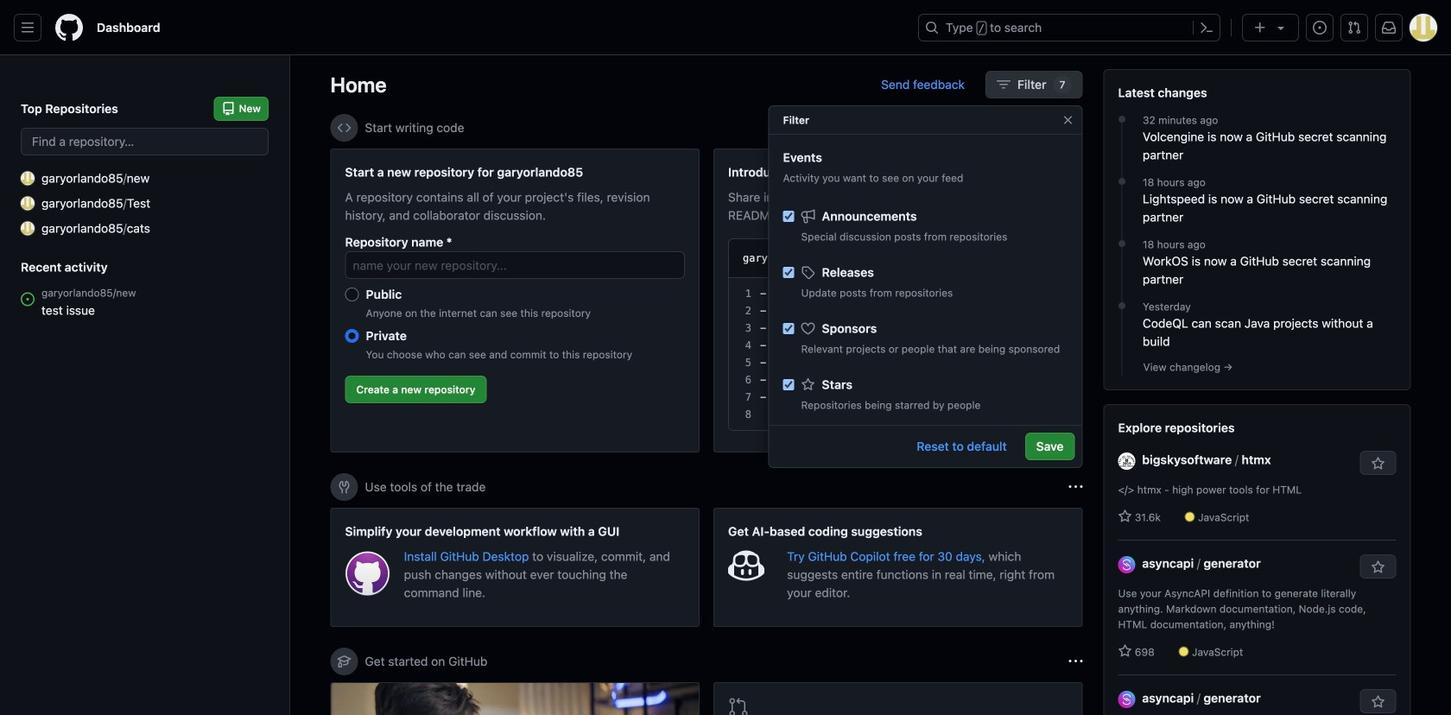 Task type: locate. For each thing, give the bounding box(es) containing it.
None checkbox
[[783, 323, 794, 334]]

explore element
[[1103, 69, 1411, 715]]

open issue image
[[21, 292, 35, 306]]

0 vertical spatial star this repository image
[[1371, 457, 1385, 471]]

@bigskysoftware profile image
[[1118, 452, 1135, 470]]

command palette image
[[1200, 21, 1214, 35]]

star this repository image for @bigskysoftware profile icon
[[1371, 457, 1385, 471]]

dot fill image
[[1115, 112, 1129, 126], [1115, 174, 1129, 188], [1115, 237, 1129, 250]]

1 vertical spatial star image
[[1118, 510, 1132, 523]]

1 vertical spatial dot fill image
[[1115, 174, 1129, 188]]

None radio
[[345, 288, 359, 301]]

0 vertical spatial dot fill image
[[1115, 112, 1129, 126]]

0 vertical spatial why am i seeing this? image
[[1069, 121, 1083, 135]]

notifications image
[[1382, 21, 1396, 35]]

what is github? element
[[330, 682, 700, 715]]

1 vertical spatial why am i seeing this? image
[[1069, 480, 1083, 494]]

explore repositories navigation
[[1103, 404, 1411, 715]]

star this repository image for @asyncapi profile image
[[1371, 695, 1385, 709]]

1 vertical spatial star this repository image
[[1371, 695, 1385, 709]]

menu
[[769, 194, 1082, 650]]

megaphone image
[[801, 209, 815, 223]]

2 vertical spatial dot fill image
[[1115, 237, 1129, 250]]

why am i seeing this? image
[[1069, 655, 1083, 669]]

star this repository image
[[1371, 457, 1385, 471], [1371, 695, 1385, 709]]

2 star this repository image from the top
[[1371, 695, 1385, 709]]

get ai-based coding suggestions element
[[713, 508, 1083, 627]]

why am i seeing this? image
[[1069, 121, 1083, 135], [1069, 480, 1083, 494]]

star image down heart image
[[801, 378, 815, 392]]

why am i seeing this? image for introduce yourself with a profile readme element
[[1069, 121, 1083, 135]]

Top Repositories search field
[[21, 128, 269, 155]]

issue opened image
[[1313, 21, 1327, 35]]

test image
[[21, 197, 35, 210]]

1 star this repository image from the top
[[1371, 457, 1385, 471]]

1 dot fill image from the top
[[1115, 112, 1129, 126]]

2 vertical spatial star image
[[1118, 644, 1132, 658]]

none submit inside introduce yourself with a profile readme element
[[998, 246, 1053, 270]]

why am i seeing this? image for 'get ai-based coding suggestions' element
[[1069, 480, 1083, 494]]

close menu image
[[1061, 113, 1075, 127]]

star image up @asyncapi profile icon
[[1118, 510, 1132, 523]]

tag image
[[801, 266, 815, 279]]

none radio inside the 'start a new repository' element
[[345, 288, 359, 301]]

None checkbox
[[783, 211, 794, 222], [783, 267, 794, 278], [783, 379, 794, 390], [783, 211, 794, 222], [783, 267, 794, 278], [783, 379, 794, 390]]

mortar board image
[[337, 655, 351, 669]]

star image
[[801, 378, 815, 392], [1118, 510, 1132, 523], [1118, 644, 1132, 658]]

None submit
[[998, 246, 1053, 270]]

None radio
[[345, 329, 359, 343]]

3 dot fill image from the top
[[1115, 237, 1129, 250]]

star image up @asyncapi profile image
[[1118, 644, 1132, 658]]

start a new repository element
[[330, 149, 700, 453]]

filter image
[[997, 78, 1011, 92]]

new image
[[21, 171, 35, 185]]

tools image
[[337, 480, 351, 494]]

2 why am i seeing this? image from the top
[[1069, 480, 1083, 494]]

1 why am i seeing this? image from the top
[[1069, 121, 1083, 135]]



Task type: vqa. For each thing, say whether or not it's contained in the screenshot.
You'Re Not Receiving Notifications From This Thread.
no



Task type: describe. For each thing, give the bounding box(es) containing it.
star this repository image
[[1371, 561, 1385, 574]]

github desktop image
[[345, 551, 390, 596]]

homepage image
[[55, 14, 83, 41]]

0 vertical spatial star image
[[801, 378, 815, 392]]

plus image
[[1253, 21, 1267, 35]]

triangle down image
[[1274, 21, 1288, 35]]

git pull request image
[[728, 697, 749, 715]]

name your new repository... text field
[[345, 251, 685, 279]]

heart image
[[801, 322, 815, 336]]

cats image
[[21, 222, 35, 235]]

introduce yourself with a profile readme element
[[713, 149, 1083, 453]]

star image for @bigskysoftware profile icon
[[1118, 510, 1132, 523]]

2 dot fill image from the top
[[1115, 174, 1129, 188]]

@asyncapi profile image
[[1118, 556, 1135, 573]]

Find a repository… text field
[[21, 128, 269, 155]]

code image
[[337, 121, 351, 135]]

simplify your development workflow with a gui element
[[330, 508, 700, 627]]

star image for @asyncapi profile icon
[[1118, 644, 1132, 658]]

@asyncapi profile image
[[1118, 691, 1135, 708]]

what is github? image
[[331, 683, 699, 715]]

git pull request image
[[1347, 21, 1361, 35]]

dot fill image
[[1115, 299, 1129, 313]]

none radio inside the 'start a new repository' element
[[345, 329, 359, 343]]



